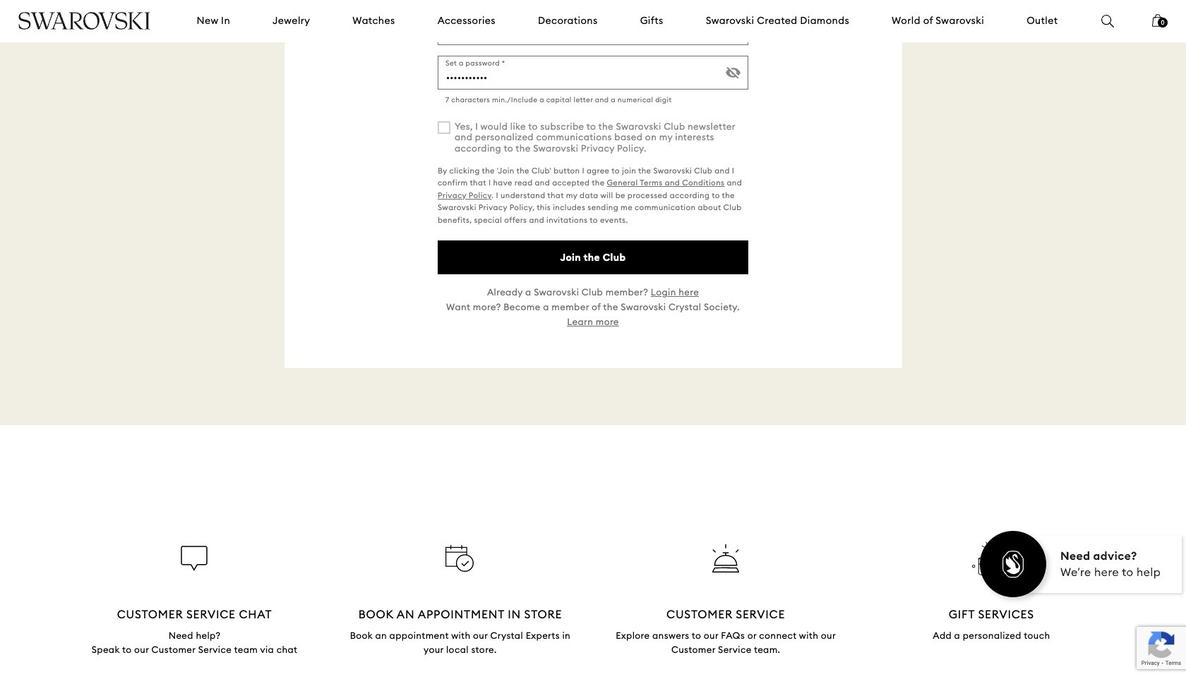 Task type: describe. For each thing, give the bounding box(es) containing it.
search image image
[[1101, 15, 1114, 28]]

Email * email field
[[438, 11, 748, 45]]

live chat icon, click to open the live chat pane. image
[[978, 529, 1186, 606]]



Task type: vqa. For each thing, say whether or not it's contained in the screenshot.
option
yes



Task type: locate. For each thing, give the bounding box(es) containing it.
None checkbox
[[438, 121, 450, 134]]

cart-mobile image image
[[1152, 14, 1163, 27]]

swarovski image
[[18, 12, 151, 30]]

Set a password * password field
[[438, 56, 748, 89]]



